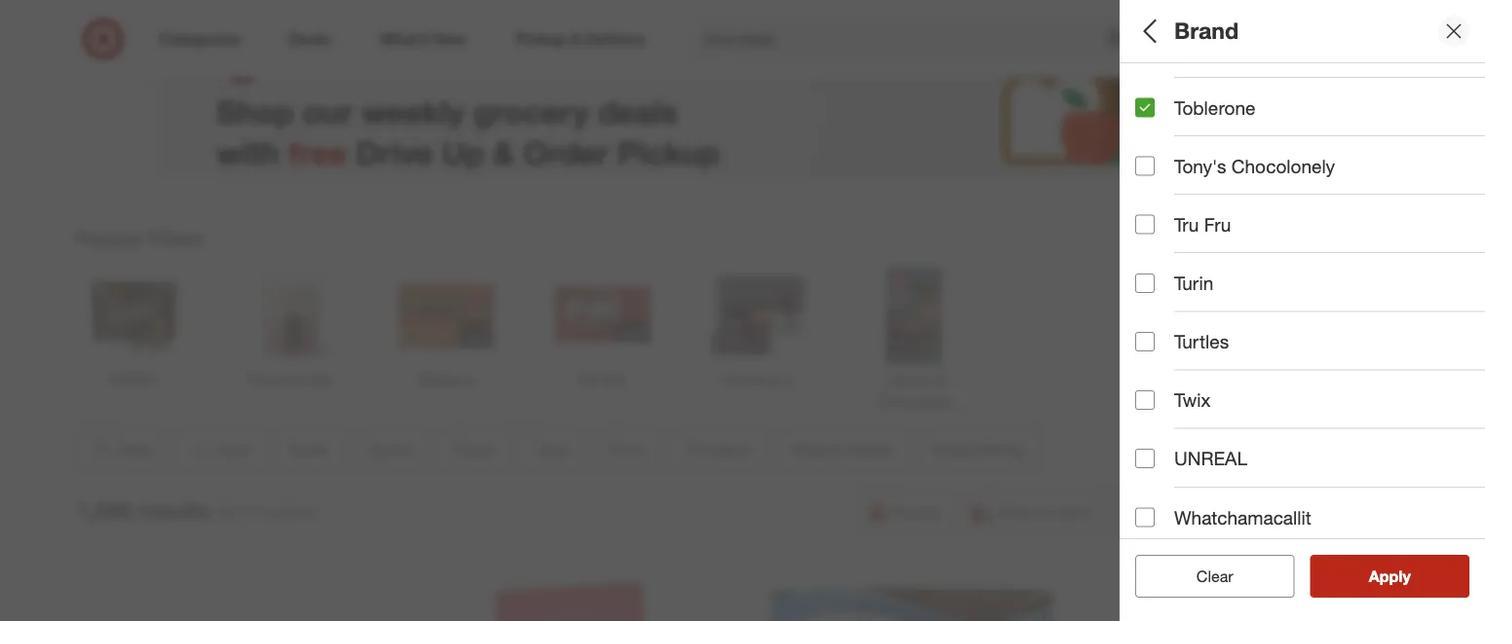 Task type: vqa. For each thing, say whether or not it's contained in the screenshot.
Brand related to Brand 3 Musketeers; Crunch; Ghirardelli; Kit Kat; Kinder; Lindt; T
yes



Task type: describe. For each thing, give the bounding box(es) containing it.
musketeers;
[[1147, 170, 1222, 187]]

results for see
[[1381, 567, 1432, 586]]

tony's
[[1175, 155, 1227, 177]]

clear for clear all
[[1187, 567, 1224, 586]]

deals
[[598, 92, 678, 130]]

1,090
[[76, 497, 132, 525]]

lindt;
[[1443, 170, 1478, 187]]

◎deals
[[216, 31, 381, 85]]

brand for brand
[[1175, 17, 1239, 44]]

Tony's Chocolonely checkbox
[[1136, 156, 1155, 176]]

apply
[[1369, 567, 1411, 586]]

see
[[1349, 567, 1377, 586]]

our
[[303, 92, 353, 130]]

kinder;
[[1396, 170, 1440, 187]]

apply button
[[1311, 556, 1470, 599]]

see results
[[1349, 567, 1432, 586]]

dietary
[[1136, 493, 1200, 515]]

results for 1,090
[[138, 497, 211, 525]]

Toblerone checkbox
[[1136, 98, 1155, 117]]

price
[[1136, 356, 1181, 379]]

1,090 results for "chocolate"
[[76, 497, 322, 525]]

all filters
[[1136, 17, 1229, 44]]

crunch;
[[1226, 170, 1274, 187]]

occasion button
[[1136, 405, 1486, 473]]

Twix checkbox
[[1136, 391, 1155, 410]]

drive
[[356, 133, 433, 171]]

whatchamacallit
[[1175, 507, 1312, 529]]

with
[[216, 133, 280, 171]]

flavor
[[1136, 220, 1190, 242]]

t
[[1482, 170, 1486, 187]]

UNREAL checkbox
[[1136, 450, 1155, 469]]

fru
[[1205, 214, 1231, 236]]

deals button
[[1136, 63, 1486, 132]]

toblerone
[[1175, 96, 1256, 119]]

tru fru
[[1175, 214, 1231, 236]]

turtles
[[1175, 331, 1229, 353]]

ghirardelli;
[[1278, 170, 1343, 187]]

needs
[[1205, 493, 1261, 515]]

&
[[493, 133, 515, 171]]

price button
[[1136, 336, 1486, 405]]

tony's chocolonely
[[1175, 155, 1336, 177]]

clear button
[[1136, 556, 1295, 599]]

flavor button
[[1136, 200, 1486, 268]]

dietary needs
[[1136, 493, 1261, 515]]



Task type: locate. For each thing, give the bounding box(es) containing it.
kat;
[[1368, 170, 1392, 187]]

1 vertical spatial brand
[[1136, 145, 1189, 167]]

popular
[[76, 227, 144, 250]]

"chocolate"
[[242, 504, 322, 523]]

chocolonely
[[1232, 155, 1336, 177]]

◎deals shop our weekly grocery deals with free drive up & order pickup
[[216, 31, 720, 171]]

3
[[1136, 170, 1143, 187]]

order
[[524, 133, 609, 171]]

type
[[1136, 288, 1177, 311]]

all filters dialog
[[1120, 0, 1486, 622]]

clear
[[1187, 567, 1224, 586], [1197, 567, 1234, 586]]

brand for brand 3 musketeers; crunch; ghirardelli; kit kat; kinder; lindt; t
[[1136, 145, 1189, 167]]

pickup
[[618, 133, 720, 171]]

kit
[[1347, 170, 1364, 187]]

weekly
[[361, 92, 464, 130]]

clear all button
[[1136, 556, 1295, 599]]

brand inside dialog
[[1175, 17, 1239, 44]]

up
[[442, 133, 485, 171]]

all
[[1136, 17, 1163, 44]]

1 vertical spatial results
[[1381, 567, 1432, 586]]

Tru Fru checkbox
[[1136, 215, 1155, 235]]

Whatchamacallit checkbox
[[1136, 508, 1155, 528]]

brand dialog
[[1120, 0, 1486, 622]]

search
[[1165, 31, 1212, 50]]

What can we help you find? suggestions appear below search field
[[693, 18, 1179, 60]]

2 clear from the left
[[1197, 567, 1234, 586]]

all
[[1228, 567, 1244, 586]]

brand right all
[[1175, 17, 1239, 44]]

tru
[[1175, 214, 1199, 236]]

0 vertical spatial results
[[138, 497, 211, 525]]

clear inside button
[[1197, 567, 1234, 586]]

clear inside "button"
[[1187, 567, 1224, 586]]

grocery
[[473, 92, 589, 130]]

see results button
[[1311, 556, 1470, 599]]

brand up musketeers;
[[1136, 145, 1189, 167]]

filters
[[149, 227, 204, 250]]

clear for clear
[[1197, 567, 1234, 586]]

results
[[138, 497, 211, 525], [1381, 567, 1432, 586]]

occasion
[[1136, 425, 1219, 447]]

0 vertical spatial brand
[[1175, 17, 1239, 44]]

popular filters
[[76, 227, 204, 250]]

clear down whatchamacallit
[[1197, 567, 1234, 586]]

brand inside brand 3 musketeers; crunch; ghirardelli; kit kat; kinder; lindt; t
[[1136, 145, 1189, 167]]

search button
[[1165, 18, 1212, 64]]

results left for
[[138, 497, 211, 525]]

0 horizontal spatial results
[[138, 497, 211, 525]]

unreal
[[1175, 448, 1248, 470]]

results inside button
[[1381, 567, 1432, 586]]

Turtles checkbox
[[1136, 332, 1155, 352]]

brand
[[1175, 17, 1239, 44], [1136, 145, 1189, 167]]

free
[[289, 133, 347, 171]]

results right see
[[1381, 567, 1432, 586]]

1 horizontal spatial results
[[1381, 567, 1432, 586]]

type button
[[1136, 268, 1486, 336]]

dietary needs button
[[1136, 473, 1486, 541]]

shop
[[216, 92, 294, 130]]

filters
[[1169, 17, 1229, 44]]

1 clear from the left
[[1187, 567, 1224, 586]]

clear left the all
[[1187, 567, 1224, 586]]

twix
[[1175, 389, 1211, 412]]

deals
[[1136, 83, 1185, 106]]

clear all
[[1187, 567, 1244, 586]]

for
[[219, 504, 237, 523]]

turin
[[1175, 272, 1214, 295]]

Turin checkbox
[[1136, 274, 1155, 293]]

brand 3 musketeers; crunch; ghirardelli; kit kat; kinder; lindt; t
[[1136, 145, 1486, 187]]



